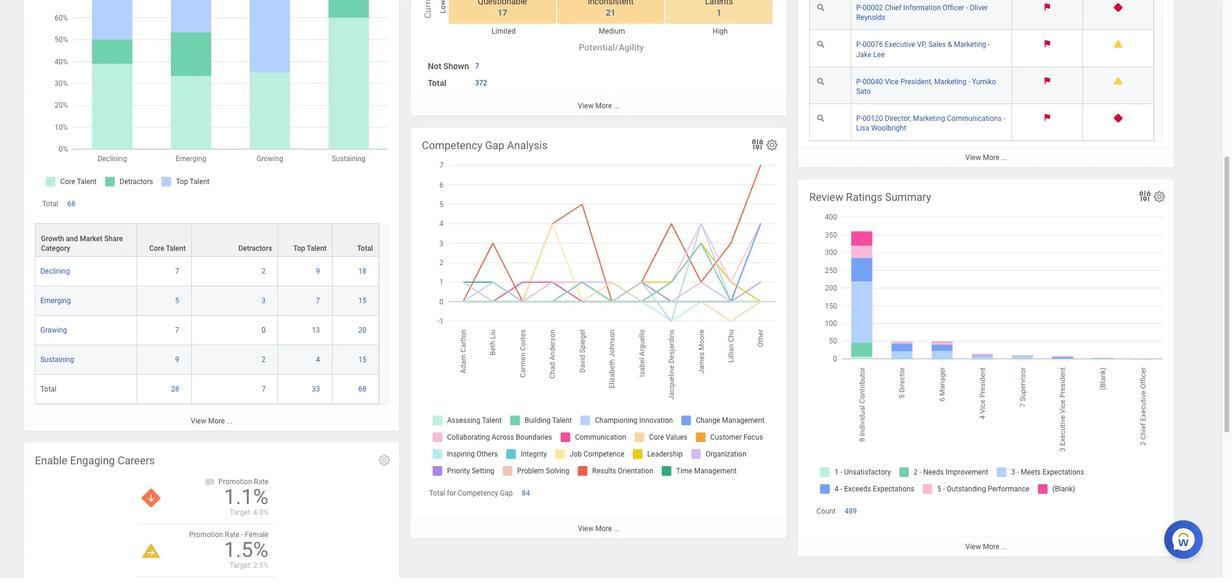 Task type: describe. For each thing, give the bounding box(es) containing it.
7 for 7 button on the left of '33'
[[262, 385, 266, 394]]

view more ... for talent by market share / growth element
[[191, 417, 232, 426]]

20
[[358, 326, 367, 335]]

view more ... inside review ratings summary element
[[966, 543, 1007, 551]]

2.5%
[[253, 562, 269, 570]]

p-00002 chief information officer - oliver reynolds
[[856, 4, 988, 22]]

0
[[262, 326, 266, 335]]

declining link
[[40, 265, 70, 276]]

neutral warning image
[[141, 544, 161, 559]]

p-00002 chief information officer - oliver reynolds link
[[856, 1, 988, 22]]

marketing inside the p-00120 director, marketing communications - lisa woolbright
[[913, 114, 945, 123]]

15 button for 7
[[358, 296, 368, 306]]

2 for 9
[[262, 267, 266, 276]]

0 button
[[262, 326, 267, 335]]

total inside performance by potential/agility element
[[428, 78, 446, 88]]

20 button
[[358, 326, 368, 335]]

director,
[[885, 114, 911, 123]]

top talent
[[293, 245, 327, 253]]

18
[[358, 267, 367, 276]]

68 for right 68 button
[[358, 385, 367, 394]]

not shown 7
[[428, 62, 479, 71]]

view for talent by market share / growth element
[[191, 417, 206, 426]]

- inside p-00076 executive vp, sales & marketing - jake lee
[[988, 41, 990, 49]]

growth and market share category
[[41, 235, 123, 253]]

7 for 7 button on top of the 13 button
[[316, 297, 320, 305]]

competency gap analysis element
[[411, 128, 787, 539]]

information
[[904, 4, 941, 12]]

enable
[[35, 454, 67, 467]]

and
[[66, 235, 78, 243]]

sustaining
[[40, 356, 74, 364]]

2 for 4
[[262, 356, 266, 364]]

marketing inside p-00076 executive vp, sales & marketing - jake lee
[[954, 41, 986, 49]]

00040
[[863, 77, 883, 86]]

p-00120 director, marketing communications - lisa woolbright row
[[810, 104, 1154, 141]]

configure review ratings summary image
[[1153, 190, 1166, 203]]

configure and view chart data image
[[1138, 189, 1153, 203]]

... inside the competency gap analysis element
[[614, 525, 620, 533]]

21
[[606, 8, 616, 18]]

7 button left '33'
[[262, 385, 267, 394]]

president,
[[901, 77, 933, 86]]

... for succession plans at risk element
[[1001, 153, 1007, 162]]

rate for promotion rate
[[254, 478, 269, 486]]

3 button
[[262, 296, 267, 306]]

configure and view chart data image
[[751, 137, 765, 152]]

total inside the competency gap analysis element
[[429, 489, 445, 498]]

15 button for 4
[[358, 355, 368, 365]]

15 for 4
[[358, 356, 367, 364]]

28 button
[[171, 385, 181, 394]]

- for communications
[[1004, 114, 1006, 123]]

17 button
[[491, 7, 509, 19]]

5 button
[[175, 296, 181, 306]]

top talent button
[[278, 224, 332, 257]]

emerging link
[[40, 294, 71, 305]]

lisa
[[856, 124, 870, 132]]

sustaining link
[[40, 353, 74, 364]]

view more ... inside the competency gap analysis element
[[578, 525, 620, 533]]

18 button
[[358, 267, 368, 276]]

... for performance by potential/agility element
[[614, 102, 620, 110]]

performance by potential/agility element
[[411, 0, 787, 116]]

2 button for 4
[[262, 355, 267, 365]]

total for competency gap
[[429, 489, 513, 498]]

... inside review ratings summary element
[[1001, 543, 1007, 551]]

jake
[[856, 50, 872, 59]]

7 button up 372
[[475, 61, 481, 71]]

p- for 00002
[[856, 4, 863, 12]]

woolbright
[[872, 124, 906, 132]]

84 button
[[522, 489, 532, 498]]

- inside enable engaging careers element
[[241, 531, 243, 539]]

configure competency gap analysis image
[[766, 138, 779, 152]]

372 button
[[475, 78, 489, 88]]

review
[[810, 191, 844, 203]]

sato
[[856, 87, 871, 95]]

7 button down core talent
[[175, 267, 181, 276]]

p-00040 vice president, marketing - yumiko sato
[[856, 77, 996, 95]]

7 for 7 button underneath 5 button
[[175, 326, 179, 335]]

count
[[817, 507, 836, 516]]

1 vertical spatial competency
[[458, 489, 498, 498]]

down bad image
[[141, 489, 161, 508]]

2 button for 9
[[262, 267, 267, 276]]

28
[[171, 385, 179, 394]]

growing link
[[40, 324, 67, 335]]

high
[[713, 27, 728, 36]]

15 for 7
[[358, 297, 367, 305]]

review ratings summary
[[810, 191, 932, 203]]

vice
[[885, 77, 899, 86]]

view more ... for performance by potential/agility element
[[578, 102, 620, 110]]

p-00040 vice president, marketing - yumiko sato link
[[856, 75, 996, 95]]

lee
[[874, 50, 885, 59]]

1 button
[[710, 7, 723, 19]]

promotion for promotion rate
[[219, 478, 252, 486]]

enable engaging careers element
[[24, 443, 399, 578]]

p-00120 director, marketing communications - lisa woolbright link
[[856, 112, 1006, 132]]

&
[[948, 41, 952, 49]]

total button
[[333, 224, 379, 257]]

not
[[428, 62, 442, 71]]

vp,
[[917, 41, 927, 49]]

officer
[[943, 4, 964, 12]]

1 vertical spatial 9 button
[[175, 355, 181, 365]]

view more ... link for succession plans at risk element
[[799, 147, 1174, 167]]

0 vertical spatial 9
[[316, 267, 320, 276]]

more inside the competency gap analysis element
[[595, 525, 612, 533]]

p- for 00076
[[856, 41, 863, 49]]

more inside review ratings summary element
[[983, 543, 1000, 551]]

category
[[41, 245, 70, 253]]

promotion for promotion rate - female
[[189, 531, 223, 539]]

female
[[245, 531, 269, 539]]

detractors
[[238, 245, 272, 253]]

17
[[498, 8, 507, 18]]

promotion rate - female
[[189, 531, 269, 539]]

372
[[475, 79, 487, 87]]

1.1%
[[224, 485, 269, 510]]



Task type: vqa. For each thing, say whether or not it's contained in the screenshot.
13 button
yes



Task type: locate. For each thing, give the bounding box(es) containing it.
7 button up the 13 button
[[316, 296, 322, 306]]

2 vertical spatial marketing
[[913, 114, 945, 123]]

68 up the and
[[67, 200, 75, 208]]

0 vertical spatial 68 button
[[67, 199, 77, 209]]

1 vertical spatial promotion
[[189, 531, 223, 539]]

0 horizontal spatial 9 button
[[175, 355, 181, 365]]

talent right the 'core'
[[166, 245, 186, 253]]

total down the not
[[428, 78, 446, 88]]

0 vertical spatial promotion
[[219, 478, 252, 486]]

more inside talent by market share / growth element
[[208, 417, 225, 426]]

enable engaging careers
[[35, 454, 155, 467]]

curre low
[[422, 0, 447, 19]]

2 p- from the top
[[856, 41, 863, 49]]

2 15 from the top
[[358, 356, 367, 364]]

33
[[312, 385, 320, 394]]

competency gap analysis
[[422, 139, 548, 152]]

15 button up 20
[[358, 296, 368, 306]]

view more ... inside performance by potential/agility element
[[578, 102, 620, 110]]

- right communications
[[1004, 114, 1006, 123]]

view inside the competency gap analysis element
[[578, 525, 594, 533]]

7 down core talent
[[175, 267, 179, 276]]

- for officer
[[966, 4, 968, 12]]

competency
[[422, 139, 483, 152], [458, 489, 498, 498]]

view
[[578, 102, 594, 110], [966, 153, 981, 162], [191, 417, 206, 426], [578, 525, 594, 533], [966, 543, 981, 551]]

6 row from the top
[[35, 375, 379, 405]]

view more ...
[[578, 102, 620, 110], [966, 153, 1007, 162], [191, 417, 232, 426], [578, 525, 620, 533], [966, 543, 1007, 551]]

7 inside not shown 7
[[475, 62, 479, 70]]

- down p-00002 chief information officer - oliver reynolds "row"
[[988, 41, 990, 49]]

1 15 from the top
[[358, 297, 367, 305]]

... for talent by market share / growth element
[[227, 417, 232, 426]]

1 target from the top
[[230, 509, 250, 517]]

row containing sustaining
[[35, 346, 379, 375]]

view more ... link
[[411, 96, 787, 116], [799, 147, 1174, 167], [24, 411, 399, 431], [411, 519, 787, 539], [799, 537, 1174, 557]]

1 2 from the top
[[262, 267, 266, 276]]

7 up the 13 button
[[316, 297, 320, 305]]

15 down 20 "button"
[[358, 356, 367, 364]]

3 p- from the top
[[856, 77, 863, 86]]

view more ... inside succession plans at risk element
[[966, 153, 1007, 162]]

p- inside p-00076 executive vp, sales & marketing - jake lee
[[856, 41, 863, 49]]

promotion rate
[[219, 478, 269, 486]]

1 2 button from the top
[[262, 267, 267, 276]]

more inside succession plans at risk element
[[983, 153, 1000, 162]]

total inside popup button
[[357, 245, 373, 253]]

1.5%
[[224, 538, 269, 563]]

engaging
[[70, 454, 115, 467]]

gap
[[485, 139, 505, 152], [500, 489, 513, 498]]

chief
[[885, 4, 902, 12]]

core talent button
[[137, 224, 191, 257]]

15 button down 20 "button"
[[358, 355, 368, 365]]

row containing growth and market share category
[[35, 223, 379, 257]]

7 down 5 button
[[175, 326, 179, 335]]

3
[[262, 297, 266, 305]]

review ratings summary element
[[799, 179, 1174, 557]]

sales
[[929, 41, 946, 49]]

0 vertical spatial 68
[[67, 200, 75, 208]]

1 horizontal spatial rate
[[254, 478, 269, 486]]

1.5% target 2.5%
[[224, 538, 269, 570]]

1 horizontal spatial talent
[[307, 245, 327, 253]]

0 vertical spatial competency
[[422, 139, 483, 152]]

talent right top
[[307, 245, 327, 253]]

00076
[[863, 41, 883, 49]]

potential/agility
[[579, 42, 644, 53]]

core
[[149, 245, 164, 253]]

9 button down top talent
[[316, 267, 322, 276]]

7 button
[[475, 61, 481, 71], [175, 267, 181, 276], [316, 296, 322, 306], [175, 326, 181, 335], [262, 385, 267, 394]]

view more ... for succession plans at risk element
[[966, 153, 1007, 162]]

1 vertical spatial 2
[[262, 356, 266, 364]]

4 p- from the top
[[856, 114, 863, 123]]

total element
[[40, 383, 56, 394]]

- inside p-00002 chief information officer - oliver reynolds
[[966, 4, 968, 12]]

target inside 1.1% target 4.0%
[[230, 509, 250, 517]]

15 down the 18 button
[[358, 297, 367, 305]]

1 vertical spatial 15
[[358, 356, 367, 364]]

analysis
[[507, 139, 548, 152]]

p- up the jake
[[856, 41, 863, 49]]

0 vertical spatial target
[[230, 509, 250, 517]]

talent for top talent
[[307, 245, 327, 253]]

more
[[595, 102, 612, 110], [983, 153, 1000, 162], [208, 417, 225, 426], [595, 525, 612, 533], [983, 543, 1000, 551]]

view inside performance by potential/agility element
[[578, 102, 594, 110]]

p- up sato
[[856, 77, 863, 86]]

p-00120 director, marketing communications - lisa woolbright
[[856, 114, 1006, 132]]

reynolds
[[856, 13, 886, 22]]

p- inside p-00002 chief information officer - oliver reynolds
[[856, 4, 863, 12]]

p- inside the p-00120 director, marketing communications - lisa woolbright
[[856, 114, 863, 123]]

total up the 18 button
[[357, 245, 373, 253]]

9 up 28 button
[[175, 356, 179, 364]]

p-
[[856, 4, 863, 12], [856, 41, 863, 49], [856, 77, 863, 86], [856, 114, 863, 123]]

0 horizontal spatial 68
[[67, 200, 75, 208]]

13 button
[[312, 326, 322, 335]]

1
[[717, 8, 722, 18]]

13
[[312, 326, 320, 335]]

68 button right 33 button
[[358, 385, 368, 394]]

7 up 372
[[475, 62, 479, 70]]

marketing right 'director,'
[[913, 114, 945, 123]]

7 left '33'
[[262, 385, 266, 394]]

1 row from the top
[[35, 223, 379, 257]]

view inside talent by market share / growth element
[[191, 417, 206, 426]]

1 vertical spatial target
[[230, 562, 250, 570]]

row
[[35, 223, 379, 257], [35, 257, 379, 287], [35, 287, 379, 316], [35, 316, 379, 346], [35, 346, 379, 375], [35, 375, 379, 405]]

68 button up the and
[[67, 199, 77, 209]]

1 vertical spatial 68
[[358, 385, 367, 394]]

medium
[[599, 27, 625, 36]]

row containing emerging
[[35, 287, 379, 316]]

0 horizontal spatial 68 button
[[67, 199, 77, 209]]

9
[[316, 267, 320, 276], [175, 356, 179, 364]]

1 vertical spatial 68 button
[[358, 385, 368, 394]]

view inside succession plans at risk element
[[966, 153, 981, 162]]

- inside p-00040 vice president, marketing - yumiko sato
[[968, 77, 970, 86]]

1 15 button from the top
[[358, 296, 368, 306]]

talent inside top talent popup button
[[307, 245, 327, 253]]

0 vertical spatial 2 button
[[262, 267, 267, 276]]

view for performance by potential/agility element
[[578, 102, 594, 110]]

1 horizontal spatial 68 button
[[358, 385, 368, 394]]

15 button
[[358, 296, 368, 306], [358, 355, 368, 365]]

1 horizontal spatial 68
[[358, 385, 367, 394]]

2 down detractors in the top left of the page
[[262, 267, 266, 276]]

curre
[[422, 0, 433, 19]]

9 down top talent
[[316, 267, 320, 276]]

1 vertical spatial 2 button
[[262, 355, 267, 365]]

1 vertical spatial rate
[[225, 531, 239, 539]]

p- for 00120
[[856, 114, 863, 123]]

1 vertical spatial marketing
[[934, 77, 967, 86]]

- left "yumiko"
[[968, 77, 970, 86]]

view more ... link for talent by market share / growth element
[[24, 411, 399, 431]]

talent by market share / growth element
[[24, 0, 399, 431]]

growing
[[40, 326, 67, 335]]

15
[[358, 297, 367, 305], [358, 356, 367, 364]]

2 2 from the top
[[262, 356, 266, 364]]

0 vertical spatial marketing
[[954, 41, 986, 49]]

33 button
[[312, 385, 322, 394]]

2 button down detractors in the top left of the page
[[262, 267, 267, 276]]

1 vertical spatial gap
[[500, 489, 513, 498]]

more for succession plans at risk element
[[983, 153, 1000, 162]]

gap left 84
[[500, 489, 513, 498]]

rate up 4.0%
[[254, 478, 269, 486]]

0 vertical spatial 15
[[358, 297, 367, 305]]

top
[[293, 245, 305, 253]]

1 talent from the left
[[166, 245, 186, 253]]

1 vertical spatial 15 button
[[358, 355, 368, 365]]

p-00076 executive vp, sales & marketing - jake lee link
[[856, 38, 990, 59]]

5
[[175, 297, 179, 305]]

- inside the p-00120 director, marketing communications - lisa woolbright
[[1004, 114, 1006, 123]]

489 button
[[845, 507, 859, 517]]

marketing right &
[[954, 41, 986, 49]]

... inside performance by potential/agility element
[[614, 102, 620, 110]]

more for talent by market share / growth element
[[208, 417, 225, 426]]

total up growth at the top left of page
[[42, 200, 58, 208]]

view more ... link for performance by potential/agility element
[[411, 96, 787, 116]]

for
[[447, 489, 456, 498]]

succession plans at risk element
[[799, 0, 1174, 167]]

7 for 7 button under core talent
[[175, 267, 179, 276]]

growth
[[41, 235, 64, 243]]

1 vertical spatial 9
[[175, 356, 179, 364]]

- for marketing
[[968, 77, 970, 86]]

2 15 button from the top
[[358, 355, 368, 365]]

7 button down 5 button
[[175, 326, 181, 335]]

shown
[[444, 62, 469, 71]]

00002
[[863, 4, 883, 12]]

0 vertical spatial 2
[[262, 267, 266, 276]]

2 talent from the left
[[307, 245, 327, 253]]

row containing declining
[[35, 257, 379, 287]]

9 button up 28 button
[[175, 355, 181, 365]]

more inside performance by potential/agility element
[[595, 102, 612, 110]]

68 for top 68 button
[[67, 200, 75, 208]]

total down sustaining
[[40, 385, 56, 394]]

p-00002 chief information officer - oliver reynolds row
[[810, 0, 1154, 30]]

p-00040 vice president, marketing - yumiko sato row
[[810, 67, 1154, 104]]

0 horizontal spatial talent
[[166, 245, 186, 253]]

0 horizontal spatial rate
[[225, 531, 239, 539]]

3 row from the top
[[35, 287, 379, 316]]

limited
[[492, 27, 516, 36]]

... inside succession plans at risk element
[[1001, 153, 1007, 162]]

0 vertical spatial 9 button
[[316, 267, 322, 276]]

5 row from the top
[[35, 346, 379, 375]]

share
[[104, 235, 123, 243]]

0 vertical spatial 15 button
[[358, 296, 368, 306]]

2 target from the top
[[230, 562, 250, 570]]

executive
[[885, 41, 916, 49]]

core talent
[[149, 245, 186, 253]]

target for 1.5%
[[230, 562, 250, 570]]

4.0%
[[253, 509, 269, 517]]

target left 4.0%
[[230, 509, 250, 517]]

row containing growing
[[35, 316, 379, 346]]

- left the female
[[241, 531, 243, 539]]

p-00076 executive vp, sales & marketing - jake lee
[[856, 41, 990, 59]]

p- up lisa
[[856, 114, 863, 123]]

more for performance by potential/agility element
[[595, 102, 612, 110]]

0 vertical spatial gap
[[485, 139, 505, 152]]

low
[[439, 0, 447, 14]]

configure enable engaging careers image
[[378, 454, 391, 467]]

growth and market share category button
[[36, 224, 137, 257]]

84
[[522, 489, 530, 498]]

detractors button
[[192, 224, 278, 257]]

1 horizontal spatial 9
[[316, 267, 320, 276]]

2 2 button from the top
[[262, 355, 267, 365]]

marketing left "yumiko"
[[934, 77, 967, 86]]

0 horizontal spatial 9
[[175, 356, 179, 364]]

marketing
[[954, 41, 986, 49], [934, 77, 967, 86], [913, 114, 945, 123]]

...
[[614, 102, 620, 110], [1001, 153, 1007, 162], [227, 417, 232, 426], [614, 525, 620, 533], [1001, 543, 1007, 551]]

2 button
[[262, 267, 267, 276], [262, 355, 267, 365]]

1.1% target 4.0%
[[224, 485, 269, 517]]

1 p- from the top
[[856, 4, 863, 12]]

rate
[[254, 478, 269, 486], [225, 531, 239, 539]]

p- for 00040
[[856, 77, 863, 86]]

target left 2.5%
[[230, 562, 250, 570]]

2 button down 0 button
[[262, 355, 267, 365]]

rate left the female
[[225, 531, 239, 539]]

target inside 1.5% target 2.5%
[[230, 562, 250, 570]]

careers
[[118, 454, 155, 467]]

rate for promotion rate - female
[[225, 531, 239, 539]]

target for 1.1%
[[230, 509, 250, 517]]

view for succession plans at risk element
[[966, 153, 981, 162]]

total left the for
[[429, 489, 445, 498]]

68 button
[[67, 199, 77, 209], [358, 385, 368, 394]]

68 inside row
[[358, 385, 367, 394]]

row containing total
[[35, 375, 379, 405]]

p- up the reynolds
[[856, 4, 863, 12]]

2 down 0 button
[[262, 356, 266, 364]]

p-00076 executive vp, sales & marketing - jake lee row
[[810, 30, 1154, 67]]

0 vertical spatial rate
[[254, 478, 269, 486]]

-
[[966, 4, 968, 12], [988, 41, 990, 49], [968, 77, 970, 86], [1004, 114, 1006, 123], [241, 531, 243, 539]]

declining
[[40, 267, 70, 276]]

oliver
[[970, 4, 988, 12]]

21 button
[[599, 7, 617, 19]]

4 row from the top
[[35, 316, 379, 346]]

talent inside core talent popup button
[[166, 245, 186, 253]]

- left oliver at the right
[[966, 4, 968, 12]]

ratings
[[846, 191, 883, 203]]

1 horizontal spatial 9 button
[[316, 267, 322, 276]]

gap left analysis
[[485, 139, 505, 152]]

view more ... inside talent by market share / growth element
[[191, 417, 232, 426]]

emerging
[[40, 297, 71, 305]]

p- inside p-00040 vice president, marketing - yumiko sato
[[856, 77, 863, 86]]

2 row from the top
[[35, 257, 379, 287]]

68 right 33 button
[[358, 385, 367, 394]]

489
[[845, 507, 857, 516]]

talent for core talent
[[166, 245, 186, 253]]

4 button
[[316, 355, 322, 365]]

marketing inside p-00040 vice president, marketing - yumiko sato
[[934, 77, 967, 86]]

... inside talent by market share / growth element
[[227, 417, 232, 426]]



